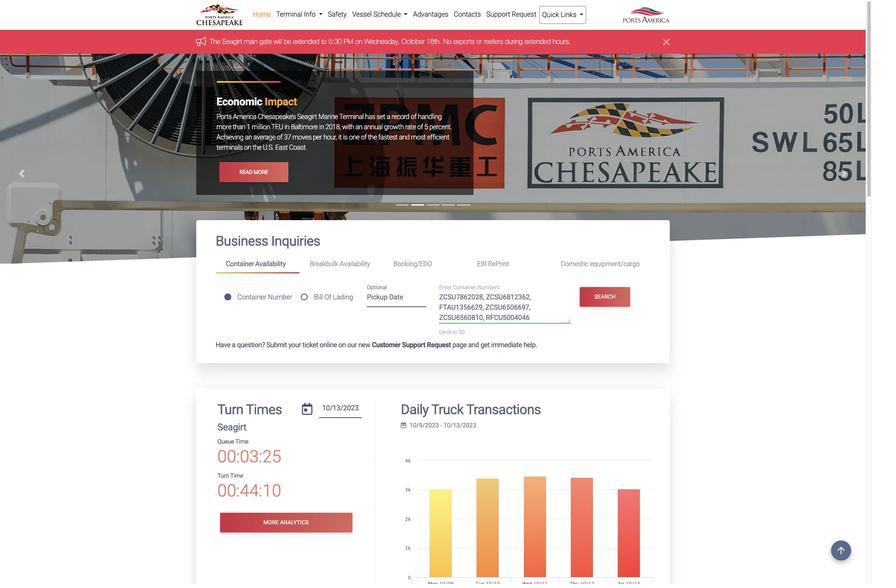 Task type: vqa. For each thing, say whether or not it's contained in the screenshot.
First
no



Task type: locate. For each thing, give the bounding box(es) containing it.
enter container numbers
[[439, 284, 500, 291]]

domestic equipment/cargo
[[561, 260, 640, 268]]

on right terminals
[[244, 144, 251, 152]]

the seagirt main gate will be extended to 5:30 pm on wednesday, october 18th.  no exports or reefers during extended hours. alert
[[0, 30, 866, 54]]

terminal up "with"
[[339, 113, 364, 121]]

1 extended from the left
[[293, 38, 320, 45]]

terminal left info
[[276, 10, 302, 18]]

more right read
[[254, 169, 268, 175]]

1 horizontal spatial request
[[512, 10, 537, 18]]

1 vertical spatial more
[[264, 520, 279, 526]]

1 horizontal spatial availability
[[340, 260, 370, 268]]

seagirt right the
[[222, 38, 242, 45]]

1 in from the left
[[285, 123, 290, 131]]

2 horizontal spatial on
[[355, 38, 363, 45]]

time inside queue time 00:03:25
[[235, 438, 249, 446]]

time inside turn time 00:44:10
[[230, 473, 243, 480]]

a inside ports america chesapeake's seagirt marine terminal has set a record of handling more than 1 million teu in baltimore in 2018,                         with an annual growth rate of 5 percent. achieving an average of 37 moves per hour, it is one of the fastest and most efficient terminals on the u.s. east coast.
[[387, 113, 390, 121]]

more analytics
[[264, 520, 309, 526]]

Enter Container Numbers text field
[[439, 293, 571, 324]]

support request link
[[484, 6, 539, 23]]

and down the rate
[[399, 133, 410, 141]]

the
[[368, 133, 377, 141], [253, 144, 262, 152]]

in up the per at the top left of page
[[319, 123, 324, 131]]

extended right during
[[525, 38, 551, 45]]

0 vertical spatial an
[[356, 123, 363, 131]]

1 vertical spatial request
[[427, 341, 451, 349]]

turn up 00:44:10
[[218, 473, 229, 480]]

1 availability from the left
[[255, 260, 286, 268]]

the left 'u.s.'
[[253, 144, 262, 152]]

0 horizontal spatial availability
[[255, 260, 286, 268]]

0 horizontal spatial to
[[322, 38, 327, 45]]

efficient
[[427, 133, 450, 141]]

search
[[595, 294, 616, 300]]

an right "with"
[[356, 123, 363, 131]]

read
[[240, 169, 253, 175]]

a right set
[[387, 113, 390, 121]]

0 horizontal spatial support
[[402, 341, 426, 349]]

1 horizontal spatial terminal
[[339, 113, 364, 121]]

gate
[[260, 38, 272, 45]]

0 vertical spatial support
[[487, 10, 510, 18]]

pm
[[344, 38, 353, 45]]

to left 50
[[453, 329, 458, 336]]

container left number
[[238, 293, 267, 301]]

safety link
[[325, 6, 350, 23]]

support right customer
[[402, 341, 426, 349]]

0 vertical spatial container
[[226, 260, 254, 268]]

wednesday,
[[365, 38, 400, 45]]

1 vertical spatial to
[[453, 329, 458, 336]]

main content containing 00:03:25
[[190, 220, 676, 584]]

availability right breakbulk
[[340, 260, 370, 268]]

of left 37
[[277, 133, 283, 141]]

0 horizontal spatial an
[[245, 133, 252, 141]]

1 vertical spatial turn
[[218, 473, 229, 480]]

on
[[355, 38, 363, 45], [244, 144, 251, 152], [339, 341, 346, 349]]

the down annual
[[368, 133, 377, 141]]

seagirt inside alert
[[222, 38, 242, 45]]

0 horizontal spatial extended
[[293, 38, 320, 45]]

on right pm
[[355, 38, 363, 45]]

1 vertical spatial on
[[244, 144, 251, 152]]

growth
[[384, 123, 404, 131]]

request down limit
[[427, 341, 451, 349]]

1 horizontal spatial a
[[387, 113, 390, 121]]

1 vertical spatial and
[[469, 341, 479, 349]]

and inside ports america chesapeake's seagirt marine terminal has set a record of handling more than 1 million teu in baltimore in 2018,                         with an annual growth rate of 5 percent. achieving an average of 37 moves per hour, it is one of the fastest and most efficient terminals on the u.s. east coast.
[[399, 133, 410, 141]]

extended right be
[[293, 38, 320, 45]]

more
[[254, 169, 268, 175], [264, 520, 279, 526]]

2 vertical spatial container
[[238, 293, 267, 301]]

our
[[348, 341, 357, 349]]

0 vertical spatial turn
[[218, 402, 243, 418]]

support request
[[487, 10, 537, 18]]

handling
[[418, 113, 442, 121]]

0 horizontal spatial on
[[244, 144, 251, 152]]

million
[[252, 123, 270, 131]]

1 turn from the top
[[218, 402, 243, 418]]

a right have
[[232, 341, 236, 349]]

immediate
[[492, 341, 522, 349]]

0 horizontal spatial in
[[285, 123, 290, 131]]

home link
[[250, 6, 274, 23]]

container number
[[238, 293, 292, 301]]

0 vertical spatial to
[[322, 38, 327, 45]]

an down 1 at the left top of the page
[[245, 133, 252, 141]]

0 horizontal spatial and
[[399, 133, 410, 141]]

no
[[444, 38, 452, 45]]

home
[[253, 10, 271, 18]]

of
[[411, 113, 417, 121], [418, 123, 423, 131], [277, 133, 283, 141], [361, 133, 367, 141]]

analytics
[[280, 520, 309, 526]]

1 horizontal spatial the
[[368, 133, 377, 141]]

record
[[392, 113, 410, 121]]

terminal inside ports america chesapeake's seagirt marine terminal has set a record of handling more than 1 million teu in baltimore in 2018,                         with an annual growth rate of 5 percent. achieving an average of 37 moves per hour, it is one of the fastest and most efficient terminals on the u.s. east coast.
[[339, 113, 364, 121]]

1 horizontal spatial to
[[453, 329, 458, 336]]

daily
[[401, 402, 429, 418]]

container availability
[[226, 260, 286, 268]]

1
[[247, 123, 250, 131]]

fastest
[[379, 133, 398, 141]]

0 horizontal spatial request
[[427, 341, 451, 349]]

1 vertical spatial time
[[230, 473, 243, 480]]

per
[[313, 133, 322, 141]]

10/13/2023
[[444, 422, 477, 429]]

0 vertical spatial more
[[254, 169, 268, 175]]

vessel
[[352, 10, 372, 18]]

limit
[[439, 329, 451, 336]]

help.
[[524, 341, 538, 349]]

and left get
[[469, 341, 479, 349]]

with
[[342, 123, 354, 131]]

quick
[[543, 11, 559, 19]]

container
[[226, 260, 254, 268], [453, 284, 477, 291], [238, 293, 267, 301]]

breakbulk
[[310, 260, 338, 268]]

business
[[216, 233, 268, 249]]

time up 00:44:10
[[230, 473, 243, 480]]

time for 00:44:10
[[230, 473, 243, 480]]

1 vertical spatial container
[[453, 284, 477, 291]]

submit
[[267, 341, 287, 349]]

seagirt up baltimore
[[297, 113, 317, 121]]

search button
[[580, 287, 630, 307]]

on left our
[[339, 341, 346, 349]]

reprint
[[488, 260, 509, 268]]

seagirt up queue
[[218, 422, 247, 433]]

moves
[[293, 133, 312, 141]]

get
[[481, 341, 490, 349]]

0 horizontal spatial a
[[232, 341, 236, 349]]

Optional text field
[[367, 291, 427, 307]]

turn for turn times
[[218, 402, 243, 418]]

container for container number
[[238, 293, 267, 301]]

0 vertical spatial and
[[399, 133, 410, 141]]

support up reefers at the top right
[[487, 10, 510, 18]]

calendar week image
[[401, 423, 406, 429]]

container for container availability
[[226, 260, 254, 268]]

availability down business inquiries
[[255, 260, 286, 268]]

more left analytics
[[264, 520, 279, 526]]

1 vertical spatial support
[[402, 341, 426, 349]]

time for 00:03:25
[[235, 438, 249, 446]]

request left 'quick'
[[512, 10, 537, 18]]

breakbulk availability
[[310, 260, 370, 268]]

u.s.
[[263, 144, 274, 152]]

0 vertical spatial on
[[355, 38, 363, 45]]

booking/edo
[[394, 260, 432, 268]]

container down 'business'
[[226, 260, 254, 268]]

enter
[[439, 284, 452, 291]]

main
[[244, 38, 258, 45]]

be
[[284, 38, 291, 45]]

1 vertical spatial terminal
[[339, 113, 364, 121]]

in right the teu
[[285, 123, 290, 131]]

customer support request link
[[372, 341, 451, 349]]

container right enter
[[453, 284, 477, 291]]

time right queue
[[235, 438, 249, 446]]

1 horizontal spatial on
[[339, 341, 346, 349]]

ports
[[217, 113, 232, 121]]

bill of lading
[[314, 293, 353, 301]]

your
[[289, 341, 301, 349]]

availability inside "link"
[[340, 260, 370, 268]]

limit to 50
[[439, 329, 465, 336]]

economic engine image
[[0, 54, 866, 428]]

1 vertical spatial a
[[232, 341, 236, 349]]

2 turn from the top
[[218, 473, 229, 480]]

to left 5:30
[[322, 38, 327, 45]]

exports
[[454, 38, 475, 45]]

rate
[[405, 123, 416, 131]]

0 vertical spatial seagirt
[[222, 38, 242, 45]]

0 vertical spatial a
[[387, 113, 390, 121]]

breakbulk availability link
[[300, 256, 383, 272]]

None text field
[[319, 402, 362, 418]]

eir reprint link
[[467, 256, 551, 272]]

an
[[356, 123, 363, 131], [245, 133, 252, 141]]

1 vertical spatial seagirt
[[297, 113, 317, 121]]

america
[[233, 113, 257, 121]]

a inside main content
[[232, 341, 236, 349]]

turn up queue
[[218, 402, 243, 418]]

0 vertical spatial the
[[368, 133, 377, 141]]

1 horizontal spatial extended
[[525, 38, 551, 45]]

daily truck transactions
[[401, 402, 541, 418]]

0 horizontal spatial terminal
[[276, 10, 302, 18]]

bullhorn image
[[196, 37, 210, 46]]

turn inside turn time 00:44:10
[[218, 473, 229, 480]]

1 horizontal spatial in
[[319, 123, 324, 131]]

0 vertical spatial time
[[235, 438, 249, 446]]

request inside main content
[[427, 341, 451, 349]]

1 vertical spatial the
[[253, 144, 262, 152]]

main content
[[190, 220, 676, 584]]

turn times
[[218, 402, 282, 418]]

2 availability from the left
[[340, 260, 370, 268]]

0 vertical spatial request
[[512, 10, 537, 18]]

seagirt
[[222, 38, 242, 45], [297, 113, 317, 121], [218, 422, 247, 433]]

online
[[320, 341, 337, 349]]

turn for turn time 00:44:10
[[218, 473, 229, 480]]



Task type: describe. For each thing, give the bounding box(es) containing it.
go to top image
[[832, 541, 852, 561]]

ticket
[[303, 341, 318, 349]]

east
[[275, 144, 288, 152]]

achieving
[[217, 133, 244, 141]]

reefers
[[484, 38, 503, 45]]

economic impact
[[217, 96, 297, 108]]

1 vertical spatial an
[[245, 133, 252, 141]]

vessel schedule link
[[350, 6, 411, 23]]

schedule
[[374, 10, 401, 18]]

quick links
[[543, 11, 578, 19]]

the seagirt main gate will be extended to 5:30 pm on wednesday, october 18th.  no exports or reefers during extended hours. link
[[210, 38, 571, 45]]

contacts link
[[451, 6, 484, 23]]

times
[[246, 402, 282, 418]]

2018,
[[326, 123, 341, 131]]

2 vertical spatial seagirt
[[218, 422, 247, 433]]

1 horizontal spatial and
[[469, 341, 479, 349]]

new
[[359, 341, 371, 349]]

terminal info
[[276, 10, 317, 18]]

2 in from the left
[[319, 123, 324, 131]]

coast.
[[289, 144, 307, 152]]

more
[[217, 123, 231, 131]]

of up the rate
[[411, 113, 417, 121]]

teu
[[271, 123, 283, 131]]

optional
[[367, 284, 387, 291]]

queue time 00:03:25
[[218, 438, 281, 467]]

advantages
[[413, 10, 449, 18]]

customer
[[372, 341, 401, 349]]

info
[[304, 10, 316, 18]]

of right one
[[361, 133, 367, 141]]

turn time 00:44:10
[[218, 473, 281, 501]]

seagirt inside ports america chesapeake's seagirt marine terminal has set a record of handling more than 1 million teu in baltimore in 2018,                         with an annual growth rate of 5 percent. achieving an average of 37 moves per hour, it is one of the fastest and most efficient terminals on the u.s. east coast.
[[297, 113, 317, 121]]

calendar day image
[[302, 403, 313, 415]]

domestic equipment/cargo link
[[551, 256, 650, 272]]

truck
[[432, 402, 464, 418]]

availability for breakbulk availability
[[340, 260, 370, 268]]

close image
[[664, 37, 670, 47]]

2 vertical spatial on
[[339, 341, 346, 349]]

37
[[284, 133, 291, 141]]

on inside alert
[[355, 38, 363, 45]]

00:44:10
[[218, 481, 281, 501]]

impact
[[265, 96, 297, 108]]

marine
[[319, 113, 338, 121]]

lading
[[333, 293, 353, 301]]

10/9/2023 - 10/13/2023
[[410, 422, 477, 429]]

of
[[325, 293, 332, 301]]

number
[[268, 293, 292, 301]]

vessel schedule
[[352, 10, 403, 18]]

inquiries
[[271, 233, 320, 249]]

availability for container availability
[[255, 260, 286, 268]]

most
[[411, 133, 426, 141]]

read more link
[[219, 162, 289, 182]]

1 horizontal spatial an
[[356, 123, 363, 131]]

hours.
[[553, 38, 571, 45]]

have
[[216, 341, 231, 349]]

have a question? submit your ticket online on our new customer support request page and get immediate help.
[[216, 341, 538, 349]]

to inside alert
[[322, 38, 327, 45]]

10/9/2023
[[410, 422, 439, 429]]

0 vertical spatial terminal
[[276, 10, 302, 18]]

0 horizontal spatial the
[[253, 144, 262, 152]]

domestic
[[561, 260, 589, 268]]

economic
[[217, 96, 262, 108]]

terminal info link
[[274, 6, 325, 23]]

or
[[477, 38, 482, 45]]

during
[[505, 38, 523, 45]]

safety
[[328, 10, 347, 18]]

baltimore
[[291, 123, 318, 131]]

eir
[[477, 260, 487, 268]]

18th.
[[427, 38, 442, 45]]

quick links link
[[539, 6, 587, 24]]

on inside ports america chesapeake's seagirt marine terminal has set a record of handling more than 1 million teu in baltimore in 2018,                         with an annual growth rate of 5 percent. achieving an average of 37 moves per hour, it is one of the fastest and most efficient terminals on the u.s. east coast.
[[244, 144, 251, 152]]

of left the '5'
[[418, 123, 423, 131]]

has
[[365, 113, 375, 121]]

hour,
[[324, 133, 337, 141]]

booking/edo link
[[383, 256, 467, 272]]

is
[[343, 133, 348, 141]]

-
[[441, 422, 442, 429]]

average
[[254, 133, 276, 141]]

more analytics link
[[220, 513, 352, 533]]

than
[[233, 123, 245, 131]]

business inquiries
[[216, 233, 320, 249]]

set
[[377, 113, 385, 121]]

terminals
[[217, 144, 243, 152]]

numbers
[[478, 284, 500, 291]]

it
[[338, 133, 342, 141]]

annual
[[364, 123, 383, 131]]

2 extended from the left
[[525, 38, 551, 45]]

transactions
[[467, 402, 541, 418]]

one
[[349, 133, 360, 141]]

page
[[453, 341, 467, 349]]

the
[[210, 38, 220, 45]]

queue
[[218, 438, 234, 446]]

percent.
[[430, 123, 452, 131]]

links
[[561, 11, 577, 19]]

container availability link
[[216, 256, 300, 273]]

1 horizontal spatial support
[[487, 10, 510, 18]]



